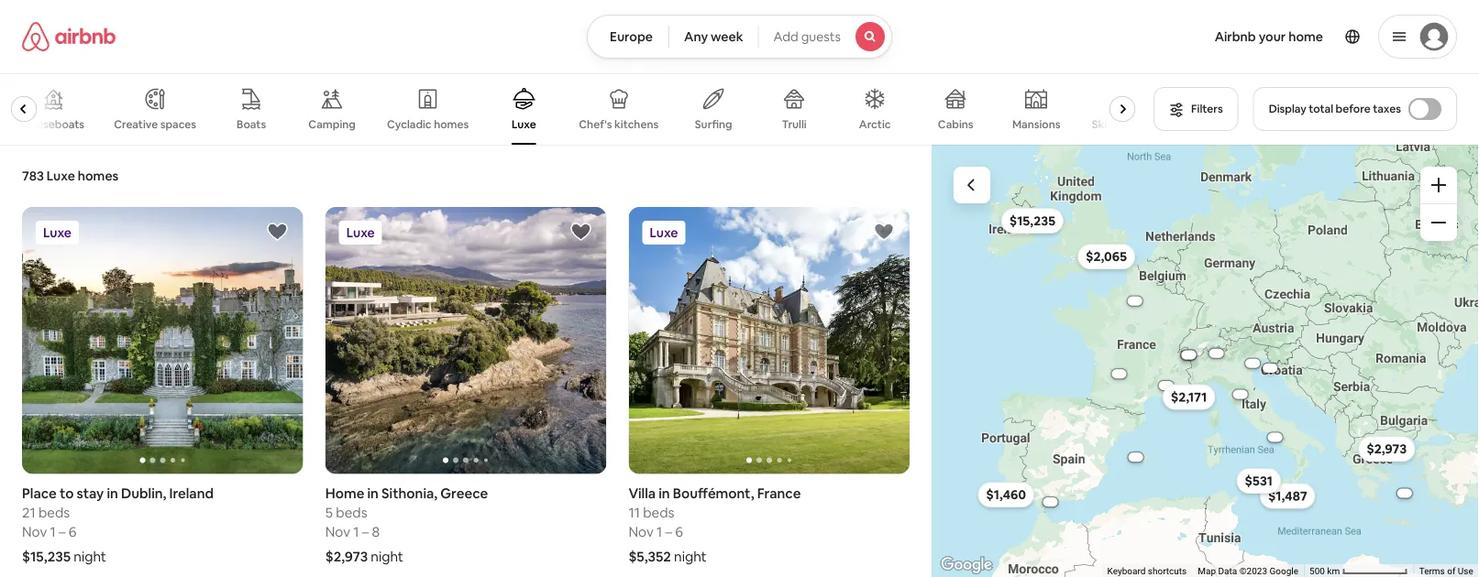 Task type: vqa. For each thing, say whether or not it's contained in the screenshot.
THE 10 GUESTS MAXIMUM to the left
no



Task type: describe. For each thing, give the bounding box(es) containing it.
place
[[22, 485, 57, 503]]

dublin,
[[121, 485, 166, 503]]

any
[[684, 28, 708, 45]]

google
[[1263, 567, 1292, 578]]

– for nov 1 – 8
[[362, 524, 369, 542]]

$5,352
[[629, 549, 671, 566]]

cycladic homes
[[387, 117, 469, 132]]

chef's kitchens
[[579, 117, 659, 132]]

$10,619 button
[[1014, 516, 1050, 525]]

your
[[1259, 28, 1286, 45]]

$2,065 button
[[1066, 232, 1124, 257]]

kitchens
[[615, 117, 659, 132]]

filters button
[[1154, 87, 1239, 131]]

taxes
[[1373, 102, 1402, 116]]

airbnb
[[1215, 28, 1257, 45]]

homes inside group
[[434, 117, 469, 132]]

8
[[372, 524, 380, 542]]

villa in bouffémont, france 11 beds nov 1 – 6 $5,352 night
[[629, 485, 801, 566]]

use
[[1459, 567, 1474, 578]]

home
[[1289, 28, 1324, 45]]

beds inside place to stay in dublin, ireland 21 beds nov 1 – 6 $15,235 night
[[38, 504, 70, 522]]

home
[[325, 485, 365, 503]]

1 for nov 1 – 8
[[353, 524, 359, 542]]

$5,948
[[1154, 386, 1170, 392]]

cabins
[[938, 117, 974, 132]]

stay
[[77, 485, 104, 503]]

0 horizontal spatial luxe
[[47, 168, 75, 184]]

group for villa in bouffémont, france 11 beds nov 1 – 6 $5,352 night
[[629, 207, 910, 475]]

$531
[[1252, 488, 1280, 505]]

$1,460 button
[[954, 499, 1011, 525]]

add
[[774, 28, 799, 45]]

camping
[[309, 117, 356, 132]]

trulli
[[782, 117, 807, 132]]

houseboats
[[22, 117, 85, 131]]

add to wishlist: place to stay in dublin, ireland image
[[267, 221, 289, 243]]

$2,171 button
[[1161, 389, 1214, 415]]

filters
[[1192, 102, 1223, 116]]

500
[[1303, 567, 1318, 578]]

greece
[[441, 485, 488, 503]]

to
[[60, 485, 74, 503]]

in inside place to stay in dublin, ireland 21 beds nov 1 – 6 $15,235 night
[[107, 485, 118, 503]]

5
[[325, 504, 333, 522]]

$2,973 inside home in sithonia, greece 5 beds nov 1 – 8 $2,973 night
[[325, 549, 368, 566]]

any week button
[[669, 15, 759, 59]]

6 inside place to stay in dublin, ireland 21 beds nov 1 – 6 $15,235 night
[[69, 524, 77, 542]]

ski-
[[1092, 117, 1111, 132]]

any week
[[684, 28, 744, 45]]

place to stay in dublin, ireland 21 beds nov 1 – 6 $15,235 night
[[22, 485, 214, 566]]

arctic
[[859, 117, 891, 132]]

keyboard
[[1101, 567, 1139, 578]]

group for home in sithonia, greece 5 beds nov 1 – 8 $2,973 night
[[325, 207, 607, 475]]

nov inside place to stay in dublin, ireland 21 beds nov 1 – 6 $15,235 night
[[22, 524, 47, 542]]

– inside place to stay in dublin, ireland 21 beds nov 1 – 6 $15,235 night
[[59, 524, 66, 542]]

terms of use link
[[1420, 567, 1474, 578]]

boats
[[237, 117, 266, 132]]

6 inside villa in bouffémont, france 11 beds nov 1 – 6 $5,352 night
[[675, 524, 684, 542]]

cycladic
[[387, 117, 432, 132]]

spaces
[[160, 117, 196, 132]]

sithonia,
[[382, 485, 438, 503]]

mansions
[[1013, 117, 1061, 132]]

creative
[[114, 117, 158, 132]]

total
[[1309, 102, 1334, 116]]

$2,442 button
[[1266, 443, 1303, 452]]

beds for 5
[[336, 504, 367, 522]]

luxe inside group
[[512, 117, 536, 132]]

$15,235 inside place to stay in dublin, ireland 21 beds nov 1 – 6 $15,235 night
[[22, 549, 71, 566]]

km
[[1321, 567, 1333, 578]]

airbnb your home
[[1215, 28, 1324, 45]]

$15,235 button
[[981, 191, 1043, 217]]

500 km
[[1303, 567, 1336, 578]]

home in sithonia, greece 5 beds nov 1 – 8 $2,973 night
[[325, 485, 488, 566]]



Task type: locate. For each thing, give the bounding box(es) containing it.
add to wishlist: villa in bouffémont, france image
[[874, 221, 896, 243]]

1
[[50, 524, 56, 542], [353, 524, 359, 542], [657, 524, 663, 542]]

data
[[1212, 567, 1231, 578]]

1 down place
[[50, 524, 56, 542]]

1 horizontal spatial nov
[[325, 524, 350, 542]]

$15,235 down 21
[[22, 549, 71, 566]]

1 inside place to stay in dublin, ireland 21 beds nov 1 – 6 $15,235 night
[[50, 524, 56, 542]]

1 horizontal spatial $2,973
[[1389, 452, 1430, 469]]

luxe
[[512, 117, 536, 132], [47, 168, 75, 184]]

$5,948 button
[[1144, 385, 1180, 394]]

1 horizontal spatial 1
[[353, 524, 359, 542]]

0 horizontal spatial night
[[74, 549, 106, 566]]

map data ©2023 google
[[1191, 567, 1292, 578]]

1 nov from the left
[[22, 524, 47, 542]]

in for villa in bouffémont, france
[[659, 485, 670, 503]]

google map
showing 20 stays. region
[[932, 145, 1480, 578]]

0 horizontal spatial homes
[[78, 168, 119, 184]]

3 in from the left
[[659, 485, 670, 503]]

783
[[22, 168, 44, 184]]

11
[[629, 504, 640, 522]]

in for home in sithonia, greece
[[367, 485, 379, 503]]

luxe left chef's
[[512, 117, 536, 132]]

homes
[[434, 117, 469, 132], [78, 168, 119, 184]]

6 down bouffémont,
[[675, 524, 684, 542]]

keyboard shortcuts button
[[1101, 566, 1180, 578]]

0 vertical spatial $2,973
[[1389, 452, 1430, 469]]

None search field
[[587, 15, 893, 59]]

3 1 from the left
[[657, 524, 663, 542]]

1 horizontal spatial luxe
[[512, 117, 536, 132]]

783 luxe homes
[[22, 168, 119, 184]]

villa
[[629, 485, 656, 503]]

$1,460
[[962, 504, 1002, 520]]

google image
[[937, 554, 997, 578]]

in
[[107, 485, 118, 503], [367, 485, 379, 503], [659, 485, 670, 503]]

3 night from the left
[[674, 549, 707, 566]]

beds
[[38, 504, 70, 522], [336, 504, 367, 522], [643, 504, 675, 522]]

ski-in/out
[[1092, 117, 1143, 132]]

3 beds from the left
[[643, 504, 675, 522]]

beds down to
[[38, 504, 70, 522]]

3 – from the left
[[666, 524, 672, 542]]

map
[[1191, 567, 1209, 578]]

2 6 from the left
[[675, 524, 684, 542]]

2 beds from the left
[[336, 504, 367, 522]]

1 horizontal spatial –
[[362, 524, 369, 542]]

– up $5,352
[[666, 524, 672, 542]]

500 km button
[[1297, 565, 1414, 578]]

group
[[0, 73, 1143, 145], [22, 207, 303, 475], [325, 207, 607, 475], [629, 207, 910, 475]]

0 horizontal spatial $15,235
[[22, 549, 71, 566]]

nov down 5
[[325, 524, 350, 542]]

ireland
[[169, 485, 214, 503]]

6 down to
[[69, 524, 77, 542]]

in inside home in sithonia, greece 5 beds nov 1 – 8 $2,973 night
[[367, 485, 379, 503]]

1 in from the left
[[107, 485, 118, 503]]

0 vertical spatial $15,235
[[989, 196, 1035, 212]]

$531 button
[[1244, 483, 1288, 509]]

1 horizontal spatial 6
[[675, 524, 684, 542]]

– down to
[[59, 524, 66, 542]]

nov for nov 1 – 8
[[325, 524, 350, 542]]

1 horizontal spatial beds
[[336, 504, 367, 522]]

display total before taxes
[[1269, 102, 1402, 116]]

2 horizontal spatial in
[[659, 485, 670, 503]]

1 inside villa in bouffémont, france 11 beds nov 1 – 6 $5,352 night
[[657, 524, 663, 542]]

2 horizontal spatial night
[[674, 549, 707, 566]]

shortcuts
[[1141, 567, 1180, 578]]

europe button
[[587, 15, 670, 59]]

display
[[1269, 102, 1307, 116]]

1 for nov 1 – 6
[[657, 524, 663, 542]]

night down stay
[[74, 549, 106, 566]]

add guests button
[[758, 15, 893, 59]]

1 horizontal spatial night
[[371, 549, 404, 566]]

6
[[69, 524, 77, 542], [675, 524, 684, 542]]

– for nov 1 – 6
[[666, 524, 672, 542]]

zoom out image
[[1432, 216, 1447, 230]]

homes right "cycladic"
[[434, 117, 469, 132]]

– inside villa in bouffémont, france 11 beds nov 1 – 6 $5,352 night
[[666, 524, 672, 542]]

of
[[1448, 567, 1456, 578]]

night right $5,352
[[674, 549, 707, 566]]

1 vertical spatial $15,235
[[22, 549, 71, 566]]

0 horizontal spatial $2,973
[[325, 549, 368, 566]]

night inside place to stay in dublin, ireland 21 beds nov 1 – 6 $15,235 night
[[74, 549, 106, 566]]

1 inside home in sithonia, greece 5 beds nov 1 – 8 $2,973 night
[[353, 524, 359, 542]]

nov down 11
[[629, 524, 654, 542]]

in/out
[[1111, 117, 1143, 132]]

2 horizontal spatial –
[[666, 524, 672, 542]]

night inside villa in bouffémont, france 11 beds nov 1 – 6 $5,352 night
[[674, 549, 707, 566]]

$1,487 button
[[1271, 500, 1326, 526]]

homes down creative
[[78, 168, 119, 184]]

0 vertical spatial luxe
[[512, 117, 536, 132]]

before
[[1336, 102, 1371, 116]]

nov inside home in sithonia, greece 5 beds nov 1 – 8 $2,973 night
[[325, 524, 350, 542]]

1 vertical spatial luxe
[[47, 168, 75, 184]]

beds right 11
[[643, 504, 675, 522]]

$2,065
[[1074, 236, 1116, 253]]

2 horizontal spatial beds
[[643, 504, 675, 522]]

1 – from the left
[[59, 524, 66, 542]]

©2023
[[1233, 567, 1261, 578]]

in inside villa in bouffémont, france 11 beds nov 1 – 6 $5,352 night
[[659, 485, 670, 503]]

2 1 from the left
[[353, 524, 359, 542]]

1 6 from the left
[[69, 524, 77, 542]]

$15,235
[[989, 196, 1035, 212], [22, 549, 71, 566]]

–
[[59, 524, 66, 542], [362, 524, 369, 542], [666, 524, 672, 542]]

0 horizontal spatial –
[[59, 524, 66, 542]]

zoom in image
[[1432, 178, 1447, 193]]

guests
[[802, 28, 841, 45]]

1 beds from the left
[[38, 504, 70, 522]]

group for place to stay in dublin, ireland 21 beds nov 1 – 6 $15,235 night
[[22, 207, 303, 475]]

1 horizontal spatial homes
[[434, 117, 469, 132]]

2 night from the left
[[371, 549, 404, 566]]

airbnb your home link
[[1204, 17, 1335, 56]]

0 horizontal spatial in
[[107, 485, 118, 503]]

none search field containing europe
[[587, 15, 893, 59]]

21
[[22, 504, 35, 522]]

chef's
[[579, 117, 612, 132]]

night down "8"
[[371, 549, 404, 566]]

display total before taxes button
[[1254, 87, 1458, 131]]

group containing houseboats
[[0, 73, 1143, 145]]

$10,619
[[1023, 517, 1041, 523]]

2 horizontal spatial nov
[[629, 524, 654, 542]]

nov down 21
[[22, 524, 47, 542]]

terms
[[1420, 567, 1446, 578]]

$15,235 down mansions
[[989, 196, 1035, 212]]

luxe right the 783
[[47, 168, 75, 184]]

surfing
[[695, 117, 733, 132]]

beds down home
[[336, 504, 367, 522]]

2 in from the left
[[367, 485, 379, 503]]

1 1 from the left
[[50, 524, 56, 542]]

0 horizontal spatial beds
[[38, 504, 70, 522]]

add to wishlist: home in sithonia, greece image
[[570, 221, 592, 243]]

1 left "8"
[[353, 524, 359, 542]]

keyboard shortcuts
[[1101, 567, 1180, 578]]

1 horizontal spatial $15,235
[[989, 196, 1035, 212]]

0 vertical spatial homes
[[434, 117, 469, 132]]

1 vertical spatial $2,973
[[325, 549, 368, 566]]

$2,973 button
[[1381, 448, 1438, 473]]

week
[[711, 28, 744, 45]]

1 up $5,352
[[657, 524, 663, 542]]

– inside home in sithonia, greece 5 beds nov 1 – 8 $2,973 night
[[362, 524, 369, 542]]

creative spaces
[[114, 117, 196, 132]]

1 vertical spatial homes
[[78, 168, 119, 184]]

2 horizontal spatial 1
[[657, 524, 663, 542]]

3 nov from the left
[[629, 524, 654, 542]]

night for $2,973
[[371, 549, 404, 566]]

0 horizontal spatial 1
[[50, 524, 56, 542]]

1 night from the left
[[74, 549, 106, 566]]

beds inside villa in bouffémont, france 11 beds nov 1 – 6 $5,352 night
[[643, 504, 675, 522]]

$2,171
[[1170, 394, 1206, 410]]

– left "8"
[[362, 524, 369, 542]]

beds for 11
[[643, 504, 675, 522]]

france
[[757, 485, 801, 503]]

nov inside villa in bouffémont, france 11 beds nov 1 – 6 $5,352 night
[[629, 524, 654, 542]]

0 horizontal spatial nov
[[22, 524, 47, 542]]

nov
[[22, 524, 47, 542], [325, 524, 350, 542], [629, 524, 654, 542]]

night inside home in sithonia, greece 5 beds nov 1 – 8 $2,973 night
[[371, 549, 404, 566]]

in right villa
[[659, 485, 670, 503]]

europe
[[610, 28, 653, 45]]

2 – from the left
[[362, 524, 369, 542]]

$1,487
[[1279, 505, 1318, 521]]

in right stay
[[107, 485, 118, 503]]

profile element
[[915, 0, 1458, 73]]

1 horizontal spatial in
[[367, 485, 379, 503]]

2 nov from the left
[[325, 524, 350, 542]]

nov for nov 1 – 6
[[629, 524, 654, 542]]

$2,442
[[1276, 444, 1293, 450]]

terms of use
[[1420, 567, 1474, 578]]

$2,973 inside button
[[1389, 452, 1430, 469]]

night for $5,352
[[674, 549, 707, 566]]

night
[[74, 549, 106, 566], [371, 549, 404, 566], [674, 549, 707, 566]]

$15,235 inside $15,235 button
[[989, 196, 1035, 212]]

in right home
[[367, 485, 379, 503]]

bouffémont,
[[673, 485, 755, 503]]

$2,973
[[1389, 452, 1430, 469], [325, 549, 368, 566]]

0 horizontal spatial 6
[[69, 524, 77, 542]]

add guests
[[774, 28, 841, 45]]

beds inside home in sithonia, greece 5 beds nov 1 – 8 $2,973 night
[[336, 504, 367, 522]]



